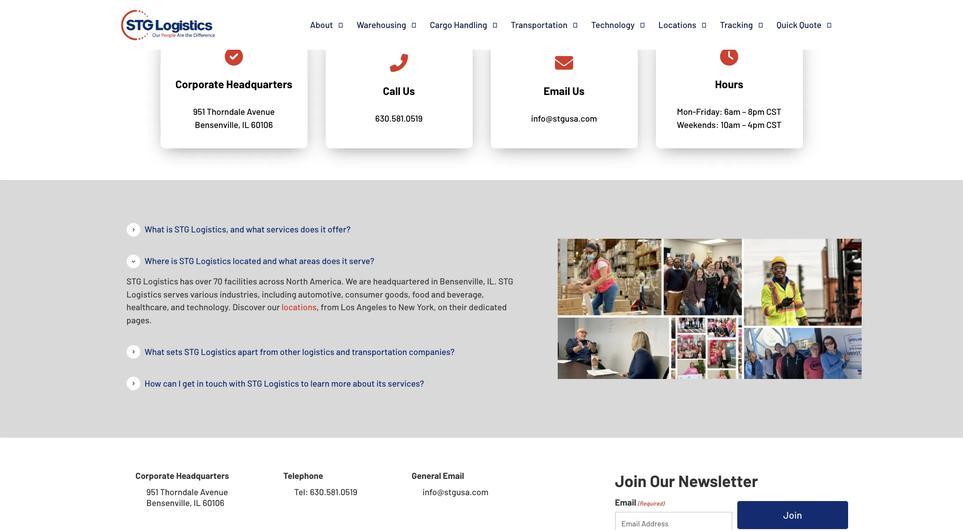 Task type: locate. For each thing, give the bounding box(es) containing it.
facilities
[[224, 276, 257, 286]]

tab list containing what is stg logistics, and what services does it offer?
[[120, 216, 531, 402]]

0 vertical spatial what
[[246, 224, 265, 235]]

in
[[431, 276, 438, 286], [197, 378, 204, 389]]

how can i get in touch with stg logistics to learn more about its services?
[[145, 378, 424, 389]]

goods,
[[385, 289, 411, 299]]

cst
[[767, 106, 782, 117], [767, 119, 782, 130]]

1 horizontal spatial email
[[544, 84, 570, 97]]

across
[[259, 276, 284, 286]]

2 vertical spatial bensenville,
[[146, 498, 192, 508]]

630.581.0519 right the tel:
[[310, 487, 358, 497]]

healthcare,
[[126, 302, 169, 312]]

2 horizontal spatial bensenville,
[[440, 276, 485, 286]]

i
[[179, 378, 181, 389]]

None submit
[[738, 501, 848, 529]]

new
[[398, 302, 415, 312]]

to left learn
[[301, 378, 309, 389]]

from right apart
[[260, 346, 278, 357]]

1 vertical spatial –
[[742, 119, 746, 130]]

0 vertical spatial 951
[[193, 106, 205, 117]]

1 horizontal spatial 60106
[[251, 119, 273, 130]]

is inside tab
[[171, 256, 178, 266]]

to inside , from los angeles to new york, on their dedicated pages.
[[389, 302, 397, 312]]

– right 6am
[[742, 106, 747, 117]]

4pm
[[748, 119, 765, 130]]

0 vertical spatial 630.581.0519
[[375, 113, 423, 123]]

0 horizontal spatial corporate
[[136, 471, 174, 481]]

logistics
[[196, 256, 231, 266], [143, 276, 178, 286], [126, 289, 162, 299], [201, 346, 236, 357], [264, 378, 299, 389]]

1 us from the left
[[403, 84, 415, 97]]

logistics up 70
[[196, 256, 231, 266]]

what left areas
[[279, 256, 297, 266]]

tab
[[120, 248, 531, 334]]

what for what sets stg logistics apart from other logistics and transportation companies?
[[145, 346, 165, 357]]

info@stgusa.com link
[[412, 487, 489, 498]]

1 horizontal spatial avenue
[[247, 106, 275, 117]]

2 vertical spatial email
[[615, 497, 636, 508]]

what left sets
[[145, 346, 165, 357]]

and up across
[[263, 256, 277, 266]]

8pm
[[748, 106, 765, 117]]

0 horizontal spatial us
[[403, 84, 415, 97]]

cargo
[[430, 19, 452, 30]]

what
[[246, 224, 265, 235], [279, 256, 297, 266]]

dedicated
[[469, 302, 507, 312]]

1 horizontal spatial in
[[431, 276, 438, 286]]

email us
[[544, 84, 585, 97]]

us for email us
[[573, 84, 585, 97]]

to down goods,
[[389, 302, 397, 312]]

1 horizontal spatial to
[[389, 302, 397, 312]]

tel: 630.581.0519 link
[[283, 487, 358, 498]]

1 vertical spatial does
[[322, 256, 340, 266]]

transportation
[[511, 19, 568, 30]]

1 horizontal spatial us
[[573, 84, 585, 97]]

1 vertical spatial to
[[301, 378, 309, 389]]

info​@stgusa.com
[[531, 113, 597, 123]]

it left the serve?
[[342, 256, 348, 266]]

warehousing
[[357, 19, 406, 30]]

0 horizontal spatial 60106
[[203, 498, 224, 508]]

where is stg logistics located and what areas does it serve?
[[145, 256, 374, 266]]

630.581.0519 down the call us
[[375, 113, 423, 123]]

us
[[403, 84, 415, 97], [573, 84, 585, 97]]

0 vertical spatial to
[[389, 302, 397, 312]]

email up info​@stgusa.com
[[544, 84, 570, 97]]

0 vertical spatial –
[[742, 106, 747, 117]]

us up info​@stgusa.com
[[573, 84, 585, 97]]

tracking link
[[720, 19, 777, 30]]

email for email us
[[544, 84, 570, 97]]

1 vertical spatial from
[[260, 346, 278, 357]]

areas
[[299, 256, 320, 266]]

stg right sets
[[184, 346, 199, 357]]

quick quote
[[777, 19, 822, 30]]

email
[[544, 84, 570, 97], [443, 471, 464, 481], [615, 497, 636, 508]]

1 vertical spatial avenue
[[200, 487, 228, 497]]

cst right 4pm
[[767, 119, 782, 130]]

about link
[[310, 19, 357, 30]]

0 vertical spatial what
[[145, 224, 165, 235]]

is up where at the left of page
[[166, 224, 173, 235]]

it left offer?
[[321, 224, 326, 235]]

0 horizontal spatial from
[[260, 346, 278, 357]]

1 horizontal spatial it
[[342, 256, 348, 266]]

consumer
[[345, 289, 383, 299]]

1 – from the top
[[742, 106, 747, 117]]

1 horizontal spatial does
[[322, 256, 340, 266]]

1 vertical spatial corporate
[[136, 471, 174, 481]]

us for call us
[[403, 84, 415, 97]]

stg right il.
[[499, 276, 513, 286]]

2 horizontal spatial email
[[615, 497, 636, 508]]

industries,
[[220, 289, 260, 299]]

0 horizontal spatial what
[[246, 224, 265, 235]]

does right services on the top left of page
[[300, 224, 319, 235]]

1 vertical spatial 630.581.0519
[[310, 487, 358, 497]]

1 vertical spatial it
[[342, 256, 348, 266]]

warehousing link
[[357, 19, 430, 30]]

il
[[242, 119, 249, 130], [194, 498, 201, 508]]

thorndale
[[207, 106, 245, 117], [160, 487, 198, 497]]

locations
[[282, 302, 317, 312]]

info​@stgusa.com link
[[531, 113, 597, 123]]

1 vertical spatial what
[[145, 346, 165, 357]]

1 horizontal spatial 951
[[193, 106, 205, 117]]

0 vertical spatial cst
[[767, 106, 782, 117]]

0 horizontal spatial does
[[300, 224, 319, 235]]

– left 4pm
[[742, 119, 746, 130]]

email up info@stgusa.com
[[443, 471, 464, 481]]

0 horizontal spatial 630.581.0519
[[310, 487, 358, 497]]

951 thorndale avenue bensenville, il 60106
[[193, 106, 275, 130], [146, 487, 228, 508]]

locations
[[659, 19, 697, 30]]

0 horizontal spatial in
[[197, 378, 204, 389]]

from inside , from los angeles to new york, on their dedicated pages.
[[321, 302, 339, 312]]

north
[[286, 276, 308, 286]]

60106
[[251, 119, 273, 130], [203, 498, 224, 508]]

headquartered
[[373, 276, 429, 286]]

stg left logistics,
[[174, 224, 189, 235]]

services?
[[388, 378, 424, 389]]

info@stgusa.com
[[423, 487, 489, 497]]

cst right 8pm at the top right of page
[[767, 106, 782, 117]]

more
[[331, 378, 351, 389]]

join our newsletter
[[615, 471, 758, 491]]

to
[[389, 302, 397, 312], [301, 378, 309, 389]]

email down join
[[615, 497, 636, 508]]

in up york, on the left bottom of page
[[431, 276, 438, 286]]

york,
[[417, 302, 436, 312]]

discover
[[233, 302, 266, 312]]

stg usa image
[[118, 0, 218, 53]]

what left services on the top left of page
[[246, 224, 265, 235]]

0 vertical spatial 60106
[[251, 119, 273, 130]]

1 vertical spatial email
[[443, 471, 464, 481]]

us right 'call'
[[403, 84, 415, 97]]

0 vertical spatial is
[[166, 224, 173, 235]]

what up where at the left of page
[[145, 224, 165, 235]]

0 vertical spatial from
[[321, 302, 339, 312]]

–
[[742, 106, 747, 117], [742, 119, 746, 130]]

hours
[[715, 78, 744, 91]]

1 vertical spatial is
[[171, 256, 178, 266]]

630.581.0519
[[375, 113, 423, 123], [310, 487, 358, 497]]

and up the on
[[431, 289, 445, 299]]

1 vertical spatial corporate headquarters
[[136, 471, 229, 481]]

1 vertical spatial thorndale
[[160, 487, 198, 497]]

logistics up healthcare,
[[126, 289, 162, 299]]

its
[[377, 378, 386, 389]]

quote
[[800, 19, 822, 30]]

2 us from the left
[[573, 84, 585, 97]]

0 vertical spatial email
[[544, 84, 570, 97]]

1 horizontal spatial corporate
[[175, 78, 224, 91]]

1 horizontal spatial il
[[242, 119, 249, 130]]

0 horizontal spatial it
[[321, 224, 326, 235]]

angeles
[[357, 302, 387, 312]]

in right get
[[197, 378, 204, 389]]

1 horizontal spatial from
[[321, 302, 339, 312]]

does up the america.
[[322, 256, 340, 266]]

located
[[233, 256, 261, 266]]

1 what from the top
[[145, 224, 165, 235]]

1 vertical spatial what
[[279, 256, 297, 266]]

what is stg logistics, and what services does it offer?
[[145, 224, 351, 235]]

0 vertical spatial headquarters
[[226, 78, 292, 91]]

what for what is stg logistics, and what services does it offer?
[[145, 224, 165, 235]]

corporate
[[175, 78, 224, 91], [136, 471, 174, 481]]

1 horizontal spatial what
[[279, 256, 297, 266]]

stg logistics has over 70 facilities across north america. we are headquartered in bensenville, il. stg logistics serves various industries, including automotive, consumer goods, food and beverage, healthcare, and technology. discover our
[[126, 276, 513, 312]]

our
[[267, 302, 280, 312]]

1 vertical spatial 951 thorndale avenue bensenville, il 60106
[[146, 487, 228, 508]]

1 horizontal spatial thorndale
[[207, 106, 245, 117]]

tab list
[[120, 216, 531, 402]]

touch
[[205, 378, 227, 389]]

0 horizontal spatial avenue
[[200, 487, 228, 497]]

are
[[359, 276, 371, 286]]

does
[[300, 224, 319, 235], [322, 256, 340, 266]]

10am
[[721, 119, 741, 130]]

tab containing where is stg logistics located and what areas does it serve?
[[120, 248, 531, 334]]

0 horizontal spatial thorndale
[[160, 487, 198, 497]]

bensenville,
[[195, 119, 241, 130], [440, 276, 485, 286], [146, 498, 192, 508]]

email (required)
[[615, 497, 665, 508]]

1 horizontal spatial bensenville,
[[195, 119, 241, 130]]

is for where
[[171, 256, 178, 266]]

it
[[321, 224, 326, 235], [342, 256, 348, 266]]

0 vertical spatial in
[[431, 276, 438, 286]]

1 vertical spatial il
[[194, 498, 201, 508]]

what
[[145, 224, 165, 235], [145, 346, 165, 357]]

including
[[262, 289, 297, 299]]

1 vertical spatial 60106
[[203, 498, 224, 508]]

and
[[230, 224, 244, 235], [263, 256, 277, 266], [431, 289, 445, 299], [171, 302, 185, 312], [336, 346, 350, 357]]

from right , at the bottom of page
[[321, 302, 339, 312]]

0 vertical spatial il
[[242, 119, 249, 130]]

2 what from the top
[[145, 346, 165, 357]]

1 vertical spatial bensenville,
[[440, 276, 485, 286]]

friday:
[[696, 106, 723, 117]]

0 horizontal spatial il
[[194, 498, 201, 508]]

learn
[[311, 378, 330, 389]]

Email Address email field
[[615, 512, 733, 530]]

0 horizontal spatial email
[[443, 471, 464, 481]]

is right where at the left of page
[[171, 256, 178, 266]]

1 vertical spatial 951
[[146, 487, 158, 497]]

(required)
[[638, 500, 665, 507]]



Task type: describe. For each thing, give the bounding box(es) containing it.
1 vertical spatial headquarters
[[176, 471, 229, 481]]

where
[[145, 256, 169, 266]]

0 vertical spatial does
[[300, 224, 319, 235]]

food
[[412, 289, 430, 299]]

logistics down other
[[264, 378, 299, 389]]

about
[[310, 19, 333, 30]]

careers image
[[558, 239, 862, 379]]

mon-
[[677, 106, 696, 117]]

locations link
[[659, 19, 720, 30]]

call us
[[383, 84, 415, 97]]

beverage,
[[447, 289, 484, 299]]

offer?
[[328, 224, 351, 235]]

companies?
[[409, 346, 455, 357]]

bensenville, inside stg logistics has over 70 facilities across north america. we are headquartered in bensenville, il. stg logistics serves various industries, including automotive, consumer goods, food and beverage, healthcare, and technology. discover our
[[440, 276, 485, 286]]

our
[[650, 471, 675, 491]]

tel: 630.581.0519
[[294, 487, 358, 497]]

0 vertical spatial corporate
[[175, 78, 224, 91]]

0 vertical spatial avenue
[[247, 106, 275, 117]]

get
[[183, 378, 195, 389]]

1 horizontal spatial 630.581.0519
[[375, 113, 423, 123]]

is for what
[[166, 224, 173, 235]]

0 horizontal spatial to
[[301, 378, 309, 389]]

mon-friday: 6am – 8pm cst weekends: 10am – 4pm cst
[[677, 106, 782, 130]]

automotive,
[[298, 289, 343, 299]]

0 vertical spatial 951 thorndale avenue bensenville, il 60106
[[193, 106, 275, 130]]

70
[[214, 276, 223, 286]]

0 vertical spatial bensenville,
[[195, 119, 241, 130]]

0 horizontal spatial 951
[[146, 487, 158, 497]]

locations link
[[282, 302, 317, 312]]

0 horizontal spatial bensenville,
[[146, 498, 192, 508]]

with
[[229, 378, 246, 389]]

tel:
[[294, 487, 308, 497]]

has
[[180, 276, 193, 286]]

email for email (required)
[[615, 497, 636, 508]]

sets
[[166, 346, 183, 357]]

and right logistics,
[[230, 224, 244, 235]]

general
[[412, 471, 441, 481]]

,
[[317, 302, 319, 312]]

2 – from the top
[[742, 119, 746, 130]]

on
[[438, 302, 448, 312]]

quick
[[777, 19, 798, 30]]

serve?
[[349, 256, 374, 266]]

various
[[190, 289, 218, 299]]

can
[[163, 378, 177, 389]]

over
[[195, 276, 212, 286]]

serves
[[163, 289, 189, 299]]

stg up has at bottom left
[[179, 256, 194, 266]]

newsletter
[[679, 471, 758, 491]]

los
[[341, 302, 355, 312]]

services
[[267, 224, 299, 235]]

what sets stg logistics apart from other logistics and transportation companies?
[[145, 346, 455, 357]]

0 vertical spatial corporate headquarters
[[175, 78, 292, 91]]

il.
[[487, 276, 497, 286]]

their
[[449, 302, 467, 312]]

6am
[[725, 106, 741, 117]]

other
[[280, 346, 301, 357]]

logistics
[[302, 346, 334, 357]]

what inside tab
[[279, 256, 297, 266]]

technology link
[[591, 19, 659, 30]]

1 vertical spatial in
[[197, 378, 204, 389]]

pages.
[[126, 315, 152, 325]]

cargo handling
[[430, 19, 487, 30]]

america.
[[310, 276, 344, 286]]

transportation
[[352, 346, 407, 357]]

weekends:
[[677, 119, 719, 130]]

transportation link
[[511, 19, 591, 30]]

and right logistics
[[336, 346, 350, 357]]

apart
[[238, 346, 258, 357]]

telephone
[[283, 471, 323, 481]]

0 vertical spatial it
[[321, 224, 326, 235]]

join
[[615, 471, 647, 491]]

handling
[[454, 19, 487, 30]]

1 vertical spatial cst
[[767, 119, 782, 130]]

logistics up serves
[[143, 276, 178, 286]]

stg right with
[[247, 378, 262, 389]]

technology
[[591, 19, 635, 30]]

logistics left apart
[[201, 346, 236, 357]]

logistics,
[[191, 224, 229, 235]]

, from los angeles to new york, on their dedicated pages.
[[126, 302, 507, 325]]

tracking
[[720, 19, 753, 30]]

about
[[353, 378, 375, 389]]

and down serves
[[171, 302, 185, 312]]

in inside stg logistics has over 70 facilities across north america. we are headquartered in bensenville, il. stg logistics serves various industries, including automotive, consumer goods, food and beverage, healthcare, and technology. discover our
[[431, 276, 438, 286]]

technology.
[[187, 302, 231, 312]]

stg up healthcare,
[[126, 276, 141, 286]]

does inside tab
[[322, 256, 340, 266]]

0 vertical spatial thorndale
[[207, 106, 245, 117]]

quick quote link
[[777, 19, 846, 30]]

general email
[[412, 471, 464, 481]]



Task type: vqa. For each thing, say whether or not it's contained in the screenshot.
the leftmost Read More Link
no



